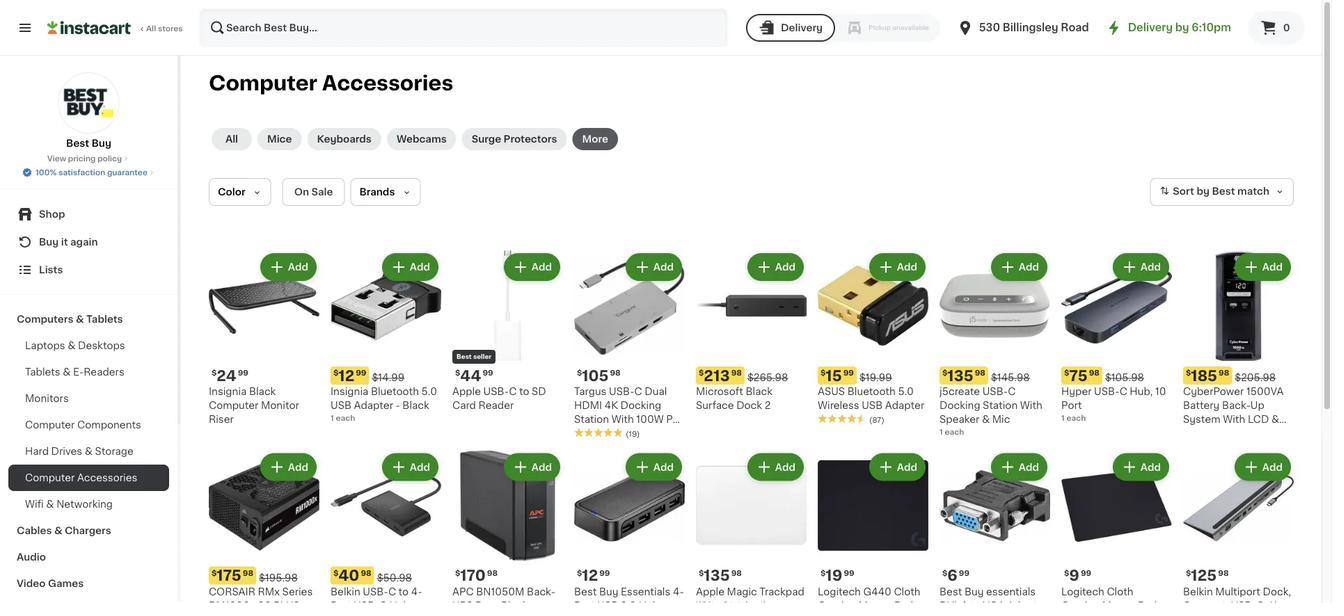 Task type: vqa. For each thing, say whether or not it's contained in the screenshot.


Task type: locate. For each thing, give the bounding box(es) containing it.
add button for 105
[[627, 255, 681, 280]]

by right sort
[[1197, 187, 1210, 196]]

$ 40 98
[[333, 569, 372, 583]]

$ for 19
[[821, 569, 826, 577]]

$ up dvi-
[[943, 569, 948, 577]]

1 logitech from the left
[[818, 587, 861, 597]]

1 cloth from the left
[[894, 587, 921, 597]]

add for 19
[[897, 463, 918, 472]]

wifi & networking
[[25, 500, 113, 510]]

1 horizontal spatial port
[[574, 601, 595, 604]]

best inside best buy essentials dvi-a to vga adapte
[[940, 587, 962, 597]]

1 horizontal spatial 5.0
[[898, 387, 914, 397]]

135 up the 'j5create'
[[948, 369, 974, 383]]

computer accessories up keyboards on the top
[[209, 73, 453, 93]]

& inside "link"
[[54, 526, 62, 536]]

98 right 75
[[1089, 369, 1100, 377]]

logitech g440 cloth gaming mouse pa
[[818, 587, 921, 604]]

back- up lcd
[[1222, 401, 1251, 411]]

$ inside $ 19 99
[[821, 569, 826, 577]]

98 up magic at the bottom of page
[[731, 569, 742, 577]]

$ inside $ 15 99 $19.99 asus bluetooth 5.0 wireless usb adapter
[[821, 369, 826, 377]]

best inside best buy essentials 4- port usb 2.0 hub
[[574, 587, 597, 597]]

battery
[[1183, 401, 1220, 411]]

$ for 9
[[1064, 569, 1070, 577]]

1 down speaker
[[940, 428, 943, 436]]

1 vertical spatial tablets
[[25, 368, 60, 377]]

2 bluetooth from the left
[[848, 387, 896, 397]]

0 horizontal spatial mouse
[[859, 601, 892, 604]]

$185.98 original price: $205.98 element
[[1183, 367, 1294, 385]]

$135.98 original price: $145.98 element
[[940, 367, 1050, 385]]

bn1050m
[[476, 587, 525, 597]]

with up (19)
[[612, 415, 634, 425]]

1 horizontal spatial hub
[[639, 601, 659, 604]]

docking inside the targus usb-c dual hdmi 4k docking station with 100w pd pass-thru - silver
[[621, 401, 661, 411]]

0 horizontal spatial logitech
[[818, 587, 861, 597]]

port inside the belkin usb-c to 4- port usb-c hub
[[331, 601, 351, 604]]

best for best seller
[[457, 354, 472, 360]]

multiport
[[1216, 587, 1261, 597]]

0 horizontal spatial tablets
[[25, 368, 60, 377]]

0 vertical spatial all
[[146, 25, 156, 32]]

chargers
[[65, 526, 111, 536]]

135 up magic at the bottom of page
[[704, 569, 730, 583]]

adapter
[[354, 401, 393, 411], [885, 401, 925, 411]]

to inside apple usb-c to sd card reader
[[519, 387, 529, 397]]

98 right '170'
[[487, 569, 498, 577]]

with
[[1020, 401, 1043, 411], [612, 415, 634, 425], [1223, 415, 1246, 425]]

1 horizontal spatial 4-
[[673, 587, 684, 597]]

station down hdmi
[[574, 415, 609, 425]]

1 horizontal spatial docking
[[940, 401, 981, 411]]

12 for 12
[[582, 569, 598, 583]]

99 inside "$ 12 99 $14.99 insignia bluetooth 5.0 usb adapter - black 1 each"
[[356, 369, 367, 377]]

99 inside $ 12 99
[[600, 569, 610, 577]]

lcd
[[1248, 415, 1269, 425]]

98 for 170
[[487, 569, 498, 577]]

1 hub from the left
[[389, 601, 410, 604]]

$ inside $ 125 98
[[1186, 569, 1191, 577]]

98 inside $ 125 98
[[1218, 569, 1229, 577]]

black inside insignia black computer monitor riser
[[249, 387, 276, 397]]

$75.98 original price: $105.98 element
[[1062, 367, 1172, 385]]

sort
[[1173, 187, 1195, 196]]

$ inside "$ 6 99"
[[943, 569, 948, 577]]

surge protectors link
[[462, 128, 567, 150]]

wireless
[[818, 401, 860, 411]]

drives
[[51, 447, 82, 457]]

1 adapter from the left
[[354, 401, 393, 411]]

buy for best buy
[[92, 139, 111, 148]]

0 horizontal spatial insignia
[[209, 387, 247, 397]]

0 horizontal spatial adapter
[[354, 401, 393, 411]]

99 inside $ 44 99
[[483, 369, 493, 377]]

add for 44
[[532, 262, 552, 272]]

best up pricing
[[66, 139, 89, 148]]

1 horizontal spatial mouse
[[1103, 601, 1136, 604]]

1 bluetooth from the left
[[371, 387, 419, 397]]

$ up logitech g440 cloth gaming mouse pa on the right of the page
[[821, 569, 826, 577]]

- inside the targus usb-c dual hdmi 4k docking station with 100w pd pass-thru - silver
[[626, 429, 630, 439]]

2 horizontal spatial each
[[1067, 415, 1086, 422]]

$ inside $ 12 99
[[577, 569, 582, 577]]

$ for hyper usb-c hub, 10 port
[[1064, 369, 1070, 377]]

gaming down "$ 9 99"
[[1062, 601, 1100, 604]]

hyper
[[1062, 387, 1092, 397]]

1 horizontal spatial 135
[[948, 369, 974, 383]]

2 mouse from the left
[[1103, 601, 1136, 604]]

5.0 inside $ 15 99 $19.99 asus bluetooth 5.0 wireless usb adapter
[[898, 387, 914, 397]]

- down lcd
[[1254, 429, 1258, 439]]

2 vertical spatial to
[[971, 601, 981, 604]]

4- inside the belkin usb-c to 4- port usb-c hub
[[411, 587, 422, 597]]

1 horizontal spatial 12
[[582, 569, 598, 583]]

4-
[[411, 587, 422, 597], [673, 587, 684, 597]]

0 vertical spatial station
[[983, 401, 1018, 411]]

99 inside $ 19 99
[[844, 569, 855, 577]]

2 horizontal spatial 1
[[1062, 415, 1065, 422]]

0 vertical spatial tablets
[[86, 315, 123, 324]]

desktops
[[78, 341, 125, 351]]

- right thru
[[626, 429, 630, 439]]

2 horizontal spatial to
[[971, 601, 981, 604]]

$ 24 99
[[212, 369, 249, 383]]

black inside '$ 213 98 $265.98 microsoft black surface dock 2'
[[746, 387, 773, 397]]

product group containing 15
[[818, 251, 929, 426]]

best left match
[[1212, 187, 1235, 196]]

0 vertical spatial by
[[1176, 23, 1189, 33]]

with up charging
[[1223, 415, 1246, 425]]

product group containing 213
[[696, 251, 807, 413]]

98 inside "$ 175 98 $195.98 corsair rmx series rm1000x 80 plu"
[[243, 569, 253, 577]]

98 for 40
[[361, 569, 372, 577]]

back- right bn1050m
[[527, 587, 556, 597]]

magic
[[727, 587, 757, 597]]

1 vertical spatial to
[[399, 587, 409, 597]]

2 belkin from the left
[[1183, 587, 1213, 597]]

c inside the "$ 135 98 $145.98 j5create usb-c docking station with speaker & mic 1 each"
[[1008, 387, 1016, 397]]

99 inside "$ 6 99"
[[959, 569, 970, 577]]

buy up a on the bottom of page
[[965, 587, 984, 597]]

5.0 for 15
[[898, 387, 914, 397]]

1 horizontal spatial with
[[1020, 401, 1043, 411]]

view pricing policy link
[[47, 153, 130, 164]]

each down hyper
[[1067, 415, 1086, 422]]

0 vertical spatial computer accessories
[[209, 73, 453, 93]]

1 docking from the left
[[621, 401, 661, 411]]

product group containing 24
[[209, 251, 320, 427]]

cables & chargers
[[17, 526, 111, 536]]

170
[[460, 569, 486, 583]]

- inside "$ 12 99 $14.99 insignia bluetooth 5.0 usb adapter - black 1 each"
[[396, 401, 400, 411]]

530
[[979, 23, 1000, 33]]

1 horizontal spatial tablets
[[86, 315, 123, 324]]

1 horizontal spatial accessories
[[322, 73, 453, 93]]

0 horizontal spatial accessories
[[77, 473, 137, 483]]

185
[[1191, 369, 1218, 383]]

usb inside best buy essentials 4- port usb 2.0 hub
[[597, 601, 618, 604]]

1 vertical spatial all
[[226, 134, 238, 144]]

99 for 44
[[483, 369, 493, 377]]

1 belkin from the left
[[331, 587, 360, 597]]

0 button
[[1248, 11, 1305, 45]]

delivery by 6:10pm link
[[1106, 19, 1231, 36]]

98 for j5create usb-c docking station with speaker & mic
[[975, 369, 986, 377]]

1 vertical spatial station
[[574, 415, 609, 425]]

best
[[66, 139, 89, 148], [1212, 187, 1235, 196], [457, 354, 472, 360], [574, 587, 597, 597], [940, 587, 962, 597]]

g440
[[864, 587, 892, 597]]

it
[[61, 237, 68, 247]]

135 for j5create usb-c docking station with speaker & mic
[[948, 369, 974, 383]]

1 vertical spatial apple
[[696, 587, 725, 597]]

add for $265.98
[[775, 262, 796, 272]]

accessories down the 'storage'
[[77, 473, 137, 483]]

99 right 24
[[238, 369, 249, 377]]

bluetooth
[[371, 387, 419, 397], [848, 387, 896, 397]]

2 5.0 from the left
[[898, 387, 914, 397]]

12 inside "$ 12 99 $14.99 insignia bluetooth 5.0 usb adapter - black 1 each"
[[339, 369, 354, 383]]

1 horizontal spatial apple
[[696, 587, 725, 597]]

gaming inside logitech g440 cloth gaming mouse pa
[[818, 601, 856, 604]]

0 horizontal spatial hub
[[389, 601, 410, 604]]

add button for $195.98
[[262, 455, 315, 480]]

mouse inside logitech g440 cloth gaming mouse pa
[[859, 601, 892, 604]]

5.0 down $15.99 original price: $19.99 element
[[898, 387, 914, 397]]

port down $ 12 99
[[574, 601, 595, 604]]

$ inside $ 170 98
[[455, 569, 460, 577]]

keyboards link
[[307, 128, 381, 150]]

0 vertical spatial to
[[519, 387, 529, 397]]

apc
[[452, 587, 474, 597]]

match
[[1238, 187, 1270, 196]]

1 horizontal spatial delivery
[[1128, 23, 1173, 33]]

0 horizontal spatial cloth
[[894, 587, 921, 597]]

c inside $ 75 98 $105.98 hyper usb-c hub, 10 port 1 each
[[1120, 387, 1128, 397]]

add for $14.99
[[410, 262, 430, 272]]

c left dual
[[635, 387, 642, 397]]

$ for 24
[[212, 369, 217, 377]]

keyboards
[[317, 134, 372, 144]]

1 horizontal spatial belkin
[[1183, 587, 1213, 597]]

insignia inside insignia black computer monitor riser
[[209, 387, 247, 397]]

$ for asus bluetooth 5.0 wireless usb adapter
[[821, 369, 826, 377]]

1 horizontal spatial station
[[983, 401, 1018, 411]]

delivery by 6:10pm
[[1128, 23, 1231, 33]]

black inside the apc bn1050m back- ups pro - black
[[501, 601, 528, 604]]

reader
[[479, 401, 514, 411]]

add for 170
[[532, 463, 552, 472]]

0 horizontal spatial belkin
[[331, 587, 360, 597]]

& right cables
[[54, 526, 62, 536]]

port down hyper
[[1062, 401, 1082, 411]]

2 4- from the left
[[673, 587, 684, 597]]

4- inside best buy essentials 4- port usb 2.0 hub
[[673, 587, 684, 597]]

98 inside $ 75 98 $105.98 hyper usb-c hub, 10 port 1 each
[[1089, 369, 1100, 377]]

$ inside $ 185 98
[[1186, 369, 1191, 377]]

apple for 135
[[696, 587, 725, 597]]

$ 170 98
[[455, 569, 498, 583]]

best up dvi-
[[940, 587, 962, 597]]

cyberpower
[[1183, 387, 1244, 397]]

back-
[[1222, 401, 1251, 411], [527, 587, 556, 597]]

buy inside best buy essentials dvi-a to vga adapte
[[965, 587, 984, 597]]

1 horizontal spatial cloth
[[1107, 587, 1134, 597]]

1 4- from the left
[[411, 587, 422, 597]]

c down the $105.98
[[1120, 387, 1128, 397]]

5.0 down $12.99 original price: $14.99 element
[[422, 387, 437, 397]]

all stores
[[146, 25, 183, 32]]

computer up mice link
[[209, 73, 317, 93]]

1 vertical spatial 135
[[704, 569, 730, 583]]

rmx
[[258, 587, 280, 597]]

44
[[460, 369, 481, 383]]

more link
[[573, 128, 618, 150]]

buy
[[92, 139, 111, 148], [39, 237, 59, 247], [599, 587, 619, 597], [965, 587, 984, 597]]

$ inside $ 75 98 $105.98 hyper usb-c hub, 10 port 1 each
[[1064, 369, 1070, 377]]

0 horizontal spatial 5.0
[[422, 387, 437, 397]]

bluetooth inside "$ 12 99 $14.99 insignia bluetooth 5.0 usb adapter - black 1 each"
[[371, 387, 419, 397]]

add for 9
[[1141, 463, 1161, 472]]

tablets
[[86, 315, 123, 324], [25, 368, 60, 377]]

0 horizontal spatial port
[[331, 601, 351, 604]]

1 vertical spatial 12
[[582, 569, 598, 583]]

99 for 9
[[1081, 569, 1092, 577]]

adapter down $19.99
[[885, 401, 925, 411]]

gaming inside logitech cloth gaming mouse pa
[[1062, 601, 1100, 604]]

gaming down $ 19 99
[[818, 601, 856, 604]]

4- down "$50.98"
[[411, 587, 422, 597]]

$ 175 98 $195.98 corsair rmx series rm1000x 80 plu
[[209, 569, 313, 604]]

tablets up desktops
[[86, 315, 123, 324]]

1 vertical spatial by
[[1197, 187, 1210, 196]]

add button for $265.98
[[749, 255, 803, 280]]

98 right 105
[[610, 369, 621, 377]]

$213.98 original price: $265.98 element
[[696, 367, 807, 385]]

best down $ 12 99
[[574, 587, 597, 597]]

to for 4-
[[399, 587, 409, 597]]

up
[[1251, 401, 1265, 411]]

black up monitor
[[249, 387, 276, 397]]

to left sd
[[519, 387, 529, 397]]

1 inside the "$ 135 98 $145.98 j5create usb-c docking station with speaker & mic 1 each"
[[940, 428, 943, 436]]

1 horizontal spatial to
[[519, 387, 529, 397]]

logitech down $ 19 99
[[818, 587, 861, 597]]

best for best buy
[[66, 139, 89, 148]]

0 horizontal spatial 1
[[331, 415, 334, 422]]

$ up logitech cloth gaming mouse pa
[[1064, 569, 1070, 577]]

0 horizontal spatial station
[[574, 415, 609, 425]]

1 vertical spatial back-
[[527, 587, 556, 597]]

99 inside $ 24 99
[[238, 369, 249, 377]]

usb up (87) at right
[[862, 401, 883, 411]]

best inside field
[[1212, 187, 1235, 196]]

1 horizontal spatial gaming
[[1062, 601, 1100, 604]]

logitech inside logitech cloth gaming mouse pa
[[1062, 587, 1105, 597]]

0 horizontal spatial 135
[[704, 569, 730, 583]]

98 inside "$ 135 98"
[[731, 569, 742, 577]]

(19)
[[626, 430, 640, 438]]

tablets down laptops
[[25, 368, 60, 377]]

$ inside the "$ 135 98 $145.98 j5create usb-c docking station with speaker & mic 1 each"
[[943, 369, 948, 377]]

product group
[[209, 251, 320, 427], [331, 251, 441, 424], [452, 251, 563, 413], [574, 251, 685, 440], [696, 251, 807, 413], [818, 251, 929, 426], [940, 251, 1050, 438], [1062, 251, 1172, 424], [1183, 251, 1294, 439], [209, 451, 320, 604], [331, 451, 441, 604], [452, 451, 563, 604], [574, 451, 685, 604], [696, 451, 807, 604], [818, 451, 929, 604], [940, 451, 1050, 604], [1062, 451, 1172, 604], [1183, 451, 1294, 604]]

c up reader
[[509, 387, 517, 397]]

$ 105 98
[[577, 369, 621, 383]]

0 horizontal spatial each
[[336, 415, 355, 422]]

2 insignia from the left
[[331, 387, 368, 397]]

0 horizontal spatial by
[[1176, 23, 1189, 33]]

1 inside "$ 12 99 $14.99 insignia bluetooth 5.0 usb adapter - black 1 each"
[[331, 415, 334, 422]]

usb- down $ 40 98
[[354, 601, 379, 604]]

$ up asus
[[821, 369, 826, 377]]

bluetooth for 15
[[848, 387, 896, 397]]

with down $145.98
[[1020, 401, 1043, 411]]

usb- inside $ 75 98 $105.98 hyper usb-c hub, 10 port 1 each
[[1094, 387, 1120, 397]]

1 vertical spatial computer accessories
[[25, 473, 137, 483]]

c inside apple usb-c to sd card reader
[[509, 387, 517, 397]]

by left 6:10pm
[[1176, 23, 1189, 33]]

0 vertical spatial 12
[[339, 369, 354, 383]]

$19.99
[[860, 373, 892, 383]]

charging
[[1207, 429, 1251, 439]]

2 gaming from the left
[[1062, 601, 1100, 604]]

black
[[249, 387, 276, 397], [746, 387, 773, 397], [403, 401, 429, 411], [1261, 429, 1287, 439], [501, 601, 528, 604]]

apple inside apple usb-c to sd card reader
[[452, 387, 481, 397]]

back- inside 'cyberpower 1500va battery back-up system with lcd & usb charging - black'
[[1222, 401, 1251, 411]]

adapter down $14.99
[[354, 401, 393, 411]]

view pricing policy
[[47, 155, 122, 163]]

135 inside the "$ 135 98 $145.98 j5create usb-c docking station with speaker & mic 1 each"
[[948, 369, 974, 383]]

bluetooth down $14.99
[[371, 387, 419, 397]]

$ inside "$ 9 99"
[[1064, 569, 1070, 577]]

usb- inside the belkin multiport dock, connect, usb-c, 11
[[1231, 601, 1257, 604]]

1 horizontal spatial computer accessories
[[209, 73, 453, 93]]

0 horizontal spatial with
[[612, 415, 634, 425]]

98 inside $ 170 98
[[487, 569, 498, 577]]

98 right 125
[[1218, 569, 1229, 577]]

targus
[[574, 387, 607, 397]]

all stores link
[[47, 8, 184, 47]]

usb left 2.0
[[597, 601, 618, 604]]

add for 105
[[654, 262, 674, 272]]

best left seller
[[457, 354, 472, 360]]

docking up 100w
[[621, 401, 661, 411]]

& right wifi
[[46, 500, 54, 510]]

0 vertical spatial back-
[[1222, 401, 1251, 411]]

0 horizontal spatial 4-
[[411, 587, 422, 597]]

$ inside "$ 135 98"
[[699, 569, 704, 577]]

$195.98
[[259, 573, 298, 583]]

insignia down $12.99 original price: $14.99 element
[[331, 387, 368, 397]]

1 horizontal spatial each
[[945, 428, 964, 436]]

98 for 185
[[1219, 369, 1230, 377]]

delivery for delivery by 6:10pm
[[1128, 23, 1173, 33]]

98 inside the "$ 135 98 $145.98 j5create usb-c docking station with speaker & mic 1 each"
[[975, 369, 986, 377]]

$ up corsair
[[212, 569, 217, 577]]

5.0 for 12
[[422, 387, 437, 397]]

bluetooth down $19.99
[[848, 387, 896, 397]]

2 logitech from the left
[[1062, 587, 1105, 597]]

$ 125 98
[[1186, 569, 1229, 583]]

$ for 125
[[1186, 569, 1191, 577]]

$ inside $ 105 98
[[577, 369, 582, 377]]

add button for 170
[[505, 455, 559, 480]]

1 horizontal spatial 1
[[940, 428, 943, 436]]

15
[[826, 369, 842, 383]]

99 inside $ 15 99 $19.99 asus bluetooth 5.0 wireless usb adapter
[[844, 369, 854, 377]]

0 horizontal spatial gaming
[[818, 601, 856, 604]]

1 horizontal spatial all
[[226, 134, 238, 144]]

$ inside "$ 12 99 $14.99 insignia bluetooth 5.0 usb adapter - black 1 each"
[[333, 369, 339, 377]]

$ left $14.99
[[333, 369, 339, 377]]

all for all
[[226, 134, 238, 144]]

2 horizontal spatial with
[[1223, 415, 1246, 425]]

webcams
[[397, 134, 447, 144]]

$ up best buy essentials 4- port usb 2.0 hub
[[577, 569, 582, 577]]

Search field
[[200, 10, 727, 46]]

98 inside $ 185 98
[[1219, 369, 1230, 377]]

99 right 9 on the bottom of page
[[1081, 569, 1092, 577]]

2 cloth from the left
[[1107, 587, 1134, 597]]

$ inside $ 44 99
[[455, 369, 460, 377]]

98 inside $ 40 98
[[361, 569, 372, 577]]

1 mouse from the left
[[859, 601, 892, 604]]

usb- down $75.98 original price: $105.98 element
[[1094, 387, 1120, 397]]

to down "$50.98"
[[399, 587, 409, 597]]

buy inside best buy essentials 4- port usb 2.0 hub
[[599, 587, 619, 597]]

dual
[[645, 387, 667, 397]]

99 up best buy essentials 4- port usb 2.0 hub
[[600, 569, 610, 577]]

-
[[396, 401, 400, 411], [626, 429, 630, 439], [1254, 429, 1258, 439], [494, 601, 499, 604]]

computer
[[209, 73, 317, 93], [209, 401, 259, 411], [25, 420, 75, 430], [25, 473, 75, 483]]

storage
[[95, 447, 133, 457]]

2 hub from the left
[[639, 601, 659, 604]]

delivery inside delivery button
[[781, 23, 823, 33]]

lists
[[39, 265, 63, 275]]

98 up the 'j5create'
[[975, 369, 986, 377]]

$ up "connect,"
[[1186, 569, 1191, 577]]

98 for 125
[[1218, 569, 1229, 577]]

$ up apc
[[455, 569, 460, 577]]

accessories up webcams
[[322, 73, 453, 93]]

0 vertical spatial 135
[[948, 369, 974, 383]]

networking
[[56, 500, 113, 510]]

cyberpower 1500va battery back-up system with lcd & usb charging - black
[[1183, 387, 1287, 439]]

1 5.0 from the left
[[422, 387, 437, 397]]

99 right 19
[[844, 569, 855, 577]]

0 horizontal spatial 12
[[339, 369, 354, 383]]

$ up the apple magic trackpad
[[699, 569, 704, 577]]

computer up riser
[[209, 401, 259, 411]]

0 horizontal spatial computer accessories
[[25, 473, 137, 483]]

each inside "$ 12 99 $14.99 insignia bluetooth 5.0 usb adapter - black 1 each"
[[336, 415, 355, 422]]

1 horizontal spatial logitech
[[1062, 587, 1105, 597]]

station inside the "$ 135 98 $145.98 j5create usb-c docking station with speaker & mic 1 each"
[[983, 401, 1018, 411]]

apple down "$ 135 98"
[[696, 587, 725, 597]]

black down bn1050m
[[501, 601, 528, 604]]

$ for insignia bluetooth 5.0 usb adapter - black
[[333, 369, 339, 377]]

1 horizontal spatial by
[[1197, 187, 1210, 196]]

$ up microsoft
[[699, 369, 704, 377]]

best for best match
[[1212, 187, 1235, 196]]

add for 125
[[1263, 463, 1283, 472]]

e-
[[73, 368, 84, 377]]

add button for 24
[[262, 255, 315, 280]]

buy left it on the top left of the page
[[39, 237, 59, 247]]

$ up the 'j5create'
[[943, 369, 948, 377]]

corsair
[[209, 587, 255, 597]]

belkin down 40
[[331, 587, 360, 597]]

1 gaming from the left
[[818, 601, 856, 604]]

$ for 185
[[1186, 369, 1191, 377]]

buy up policy
[[92, 139, 111, 148]]

delivery for delivery
[[781, 23, 823, 33]]

to for sd
[[519, 387, 529, 397]]

0 horizontal spatial bluetooth
[[371, 387, 419, 397]]

$ inside $ 40 98
[[333, 569, 339, 577]]

add button for $105.98
[[1114, 255, 1168, 280]]

belkin inside the belkin multiport dock, connect, usb-c, 11
[[1183, 587, 1213, 597]]

usb- down multiport
[[1231, 601, 1257, 604]]

usb- inside apple usb-c to sd card reader
[[484, 387, 509, 397]]

docking
[[621, 401, 661, 411], [940, 401, 981, 411]]

$
[[212, 369, 217, 377], [333, 369, 339, 377], [455, 369, 460, 377], [577, 369, 582, 377], [699, 369, 704, 377], [821, 369, 826, 377], [943, 369, 948, 377], [1064, 369, 1070, 377], [1186, 369, 1191, 377], [212, 569, 217, 577], [333, 569, 339, 577], [455, 569, 460, 577], [577, 569, 582, 577], [699, 569, 704, 577], [821, 569, 826, 577], [943, 569, 948, 577], [1064, 569, 1070, 577], [1186, 569, 1191, 577]]

best buy essentials 4- port usb 2.0 hub 
[[574, 587, 684, 604]]

98 right 185
[[1219, 369, 1230, 377]]

98 right 213
[[731, 369, 742, 377]]

mouse inside logitech cloth gaming mouse pa
[[1103, 601, 1136, 604]]

99 left $14.99
[[356, 369, 367, 377]]

2 docking from the left
[[940, 401, 981, 411]]

billingsley
[[1003, 23, 1059, 33]]

1 horizontal spatial adapter
[[885, 401, 925, 411]]

$ for j5create usb-c docking station with speaker & mic
[[943, 369, 948, 377]]

by
[[1176, 23, 1189, 33], [1197, 187, 1210, 196]]

c down "$50.98"
[[388, 587, 396, 597]]

speaker
[[940, 415, 980, 425]]

$ up hyper
[[1064, 369, 1070, 377]]

1 horizontal spatial bluetooth
[[848, 387, 896, 397]]

2
[[765, 401, 771, 411]]

2 adapter from the left
[[885, 401, 925, 411]]

wifi
[[25, 500, 44, 510]]

$ down best seller
[[455, 369, 460, 377]]

tablets inside tablets & e-readers link
[[25, 368, 60, 377]]

0 horizontal spatial to
[[399, 587, 409, 597]]

1 horizontal spatial back-
[[1222, 401, 1251, 411]]

0 horizontal spatial apple
[[452, 387, 481, 397]]

None search field
[[199, 8, 728, 47]]

connect,
[[1183, 601, 1229, 604]]

0 vertical spatial apple
[[452, 387, 481, 397]]

0 horizontal spatial back-
[[527, 587, 556, 597]]

- inside 'cyberpower 1500va battery back-up system with lcd & usb charging - black'
[[1254, 429, 1258, 439]]

color
[[218, 187, 245, 197]]

99 inside "$ 9 99"
[[1081, 569, 1092, 577]]

$ up targus
[[577, 369, 582, 377]]

0 horizontal spatial docking
[[621, 401, 661, 411]]

product group containing 125
[[1183, 451, 1294, 604]]

hub
[[389, 601, 410, 604], [639, 601, 659, 604]]

1 insignia from the left
[[209, 387, 247, 397]]

hub down "$50.98"
[[389, 601, 410, 604]]

- down bn1050m
[[494, 601, 499, 604]]

by inside field
[[1197, 187, 1210, 196]]

1 horizontal spatial insignia
[[331, 387, 368, 397]]

6:10pm
[[1192, 23, 1231, 33]]

usb- inside the targus usb-c dual hdmi 4k docking station with 100w pd pass-thru - silver
[[609, 387, 635, 397]]

12 left $14.99
[[339, 369, 354, 383]]

98 for 135
[[731, 569, 742, 577]]

0 horizontal spatial delivery
[[781, 23, 823, 33]]

each down $12.99 original price: $14.99 element
[[336, 415, 355, 422]]

2 horizontal spatial port
[[1062, 401, 1082, 411]]

98 right 40
[[361, 569, 372, 577]]

99 down seller
[[483, 369, 493, 377]]

100w
[[636, 415, 664, 425]]

0 horizontal spatial all
[[146, 25, 156, 32]]

& right lcd
[[1272, 415, 1280, 425]]

bluetooth for 12
[[371, 387, 419, 397]]

99 for insignia bluetooth 5.0 usb adapter - black
[[356, 369, 367, 377]]

apple for 44
[[452, 387, 481, 397]]

98 inside '$ 213 98 $265.98 microsoft black surface dock 2'
[[731, 369, 742, 377]]

1 down hyper
[[1062, 415, 1065, 422]]



Task type: describe. For each thing, give the bounding box(es) containing it.
$ 185 98
[[1186, 369, 1230, 383]]

cloth inside logitech cloth gaming mouse pa
[[1107, 587, 1134, 597]]

$ 15 99 $19.99 asus bluetooth 5.0 wireless usb adapter
[[818, 369, 925, 411]]

dvi-
[[940, 601, 961, 604]]

to inside best buy essentials dvi-a to vga adapte
[[971, 601, 981, 604]]

microsoft
[[696, 387, 743, 397]]

series
[[282, 587, 313, 597]]

$40.98 original price: $50.98 element
[[331, 567, 441, 585]]

$ 135 98 $145.98 j5create usb-c docking station with speaker & mic 1 each
[[940, 369, 1043, 436]]

$ 12 99
[[577, 569, 610, 583]]

add button for 6
[[993, 455, 1046, 480]]

wifi & networking link
[[8, 491, 169, 518]]

best buy logo image
[[58, 72, 119, 134]]

components
[[77, 420, 141, 430]]

docking inside the "$ 135 98 $145.98 j5create usb-c docking station with speaker & mic 1 each"
[[940, 401, 981, 411]]

best buy essentials dvi-a to vga adapte
[[940, 587, 1047, 604]]

computer components
[[25, 420, 141, 430]]

add button for 12
[[627, 455, 681, 480]]

$205.98
[[1235, 373, 1276, 383]]

$ for 44
[[455, 369, 460, 377]]

80
[[258, 601, 271, 604]]

c down $40.98 original price: $50.98 element
[[379, 601, 387, 604]]

add button for 19
[[871, 455, 924, 480]]

add button for $14.99
[[383, 255, 437, 280]]

c inside the targus usb-c dual hdmi 4k docking station with 100w pd pass-thru - silver
[[635, 387, 642, 397]]

essentials
[[621, 587, 671, 597]]

Best match Sort by field
[[1150, 178, 1294, 206]]

product group containing 9
[[1062, 451, 1172, 604]]

best for best buy essentials 4- port usb 2.0 hub 
[[574, 587, 597, 597]]

usb inside $ 15 99 $19.99 asus bluetooth 5.0 wireless usb adapter
[[862, 401, 883, 411]]

99 for asus bluetooth 5.0 wireless usb adapter
[[844, 369, 854, 377]]

view
[[47, 155, 66, 163]]

product group containing 105
[[574, 251, 685, 440]]

add button for $19.99
[[871, 255, 924, 280]]

product group containing 185
[[1183, 251, 1294, 439]]

add for 12
[[654, 463, 674, 472]]

add for $195.98
[[288, 463, 308, 472]]

best for best buy essentials dvi-a to vga adapte
[[940, 587, 962, 597]]

& right drives
[[85, 447, 93, 457]]

insignia black computer monitor riser
[[209, 387, 299, 425]]

$50.98
[[377, 573, 412, 583]]

- inside the apc bn1050m back- ups pro - black
[[494, 601, 499, 604]]

24
[[217, 369, 236, 383]]

product group containing 75
[[1062, 251, 1172, 424]]

belkin for belkin usb-c to 4- port usb-c hub 
[[331, 587, 360, 597]]

hub inside best buy essentials 4- port usb 2.0 hub
[[639, 601, 659, 604]]

$ for 12
[[577, 569, 582, 577]]

6
[[948, 569, 958, 583]]

with inside the "$ 135 98 $145.98 j5create usb-c docking station with speaker & mic 1 each"
[[1020, 401, 1043, 411]]

usb inside "$ 12 99 $14.99 insignia bluetooth 5.0 usb adapter - black 1 each"
[[331, 401, 352, 411]]

station inside the targus usb-c dual hdmi 4k docking station with 100w pd pass-thru - silver
[[574, 415, 609, 425]]

& left e-
[[63, 368, 71, 377]]

shop link
[[8, 200, 169, 228]]

logitech for 9
[[1062, 587, 1105, 597]]

hard
[[25, 447, 49, 457]]

$12.99 original price: $14.99 element
[[331, 367, 441, 385]]

instacart logo image
[[47, 19, 131, 36]]

more
[[582, 134, 608, 144]]

j5create
[[940, 387, 980, 397]]

port inside $ 75 98 $105.98 hyper usb-c hub, 10 port 1 each
[[1062, 401, 1082, 411]]

buy it again
[[39, 237, 98, 247]]

computers & tablets link
[[8, 306, 169, 333]]

computer inside insignia black computer monitor riser
[[209, 401, 259, 411]]

computer components link
[[8, 412, 169, 439]]

all for all stores
[[146, 25, 156, 32]]

thru
[[601, 429, 623, 439]]

2.0
[[621, 601, 636, 604]]

12 for insignia bluetooth 5.0 usb adapter - black
[[339, 369, 354, 383]]

hub,
[[1130, 387, 1153, 397]]

apc bn1050m back- ups pro - black
[[452, 587, 556, 604]]

pd
[[666, 415, 681, 425]]

98 for hyper usb-c hub, 10 port
[[1089, 369, 1100, 377]]

all link
[[212, 128, 252, 150]]

color button
[[209, 178, 271, 206]]

$ for 6
[[943, 569, 948, 577]]

$ for 170
[[455, 569, 460, 577]]

add button for $145.98
[[993, 255, 1046, 280]]

computer down monitors
[[25, 420, 75, 430]]

product group containing 6
[[940, 451, 1050, 604]]

insignia inside "$ 12 99 $14.99 insignia bluetooth 5.0 usb adapter - black 1 each"
[[331, 387, 368, 397]]

$ for 40
[[333, 569, 339, 577]]

pro
[[475, 601, 492, 604]]

rm1000x
[[209, 601, 255, 604]]

& up the laptops & desktops
[[76, 315, 84, 324]]

surge
[[472, 134, 501, 144]]

530 billingsley road
[[979, 23, 1089, 33]]

video games
[[17, 579, 84, 589]]

sd
[[532, 387, 546, 397]]

cloth inside logitech g440 cloth gaming mouse pa
[[894, 587, 921, 597]]

hard drives & storage
[[25, 447, 133, 457]]

port inside best buy essentials 4- port usb 2.0 hub
[[574, 601, 595, 604]]

product group containing 40
[[331, 451, 441, 604]]

mic
[[993, 415, 1010, 425]]

& inside the "$ 135 98 $145.98 j5create usb-c docking station with speaker & mic 1 each"
[[982, 415, 990, 425]]

monitor
[[261, 401, 299, 411]]

$ for 105
[[577, 369, 582, 377]]

black inside 'cyberpower 1500va battery back-up system with lcd & usb charging - black'
[[1261, 429, 1287, 439]]

computer down hard
[[25, 473, 75, 483]]

125
[[1191, 569, 1217, 583]]

usb inside 'cyberpower 1500va battery back-up system with lcd & usb charging - black'
[[1183, 429, 1204, 439]]

99 for 19
[[844, 569, 855, 577]]

135 for 135
[[704, 569, 730, 583]]

sort by
[[1173, 187, 1210, 196]]

hub inside the belkin usb-c to 4- port usb-c hub
[[389, 601, 410, 604]]

satisfaction
[[59, 169, 105, 176]]

product group containing 44
[[452, 251, 563, 413]]

audio
[[17, 553, 46, 562]]

$ 75 98 $105.98 hyper usb-c hub, 10 port 1 each
[[1062, 369, 1166, 422]]

40
[[339, 569, 359, 583]]

product group containing 175
[[209, 451, 320, 604]]

belkin for belkin multiport dock, connect, usb-c, 11
[[1183, 587, 1213, 597]]

cables & chargers link
[[8, 518, 169, 544]]

105
[[582, 369, 609, 383]]

each inside $ 75 98 $105.98 hyper usb-c hub, 10 port 1 each
[[1067, 415, 1086, 422]]

best match
[[1212, 187, 1270, 196]]

98 for 105
[[610, 369, 621, 377]]

guarantee
[[107, 169, 148, 176]]

add button for 125
[[1236, 455, 1290, 480]]

ups
[[452, 601, 473, 604]]

product group containing 19
[[818, 451, 929, 604]]

buy for best buy essentials 4- port usb 2.0 hub 
[[599, 587, 619, 597]]

add button for 44
[[505, 255, 559, 280]]

brands
[[359, 187, 395, 197]]

1 vertical spatial accessories
[[77, 473, 137, 483]]

& right laptops
[[68, 341, 76, 351]]

add for 135
[[775, 463, 796, 472]]

99 for 24
[[238, 369, 249, 377]]

add button for 135
[[749, 455, 803, 480]]

logitech cloth gaming mouse pa
[[1062, 587, 1157, 604]]

1 inside $ 75 98 $105.98 hyper usb-c hub, 10 port 1 each
[[1062, 415, 1065, 422]]

with inside 'cyberpower 1500va battery back-up system with lcd & usb charging - black'
[[1223, 415, 1246, 425]]

usb- down $40.98 original price: $50.98 element
[[363, 587, 388, 597]]

road
[[1061, 23, 1089, 33]]

$ inside '$ 213 98 $265.98 microsoft black surface dock 2'
[[699, 369, 704, 377]]

games
[[48, 579, 84, 589]]

shop
[[39, 210, 65, 219]]

99 for 6
[[959, 569, 970, 577]]

adapter inside "$ 12 99 $14.99 insignia bluetooth 5.0 usb adapter - black 1 each"
[[354, 401, 393, 411]]

back- inside the apc bn1050m back- ups pro - black
[[527, 587, 556, 597]]

usb- inside the "$ 135 98 $145.98 j5create usb-c docking station with speaker & mic 1 each"
[[983, 387, 1008, 397]]

logitech for 19
[[818, 587, 861, 597]]

0 vertical spatial accessories
[[322, 73, 453, 93]]

$ inside "$ 175 98 $195.98 corsair rmx series rm1000x 80 plu"
[[212, 569, 217, 577]]

each inside the "$ 135 98 $145.98 j5create usb-c docking station with speaker & mic 1 each"
[[945, 428, 964, 436]]

trackpad
[[760, 587, 805, 597]]

with inside the targus usb-c dual hdmi 4k docking station with 100w pd pass-thru - silver
[[612, 415, 634, 425]]

100% satisfaction guarantee
[[36, 169, 148, 176]]

buy for best buy essentials dvi-a to vga adapte
[[965, 587, 984, 597]]

adapter inside $ 15 99 $19.99 asus bluetooth 5.0 wireless usb adapter
[[885, 401, 925, 411]]

& inside 'cyberpower 1500va battery back-up system with lcd & usb charging - black'
[[1272, 415, 1280, 425]]

product group containing 170
[[452, 451, 563, 604]]

webcams link
[[387, 128, 456, 150]]

by for sort
[[1197, 187, 1210, 196]]

$175.98 original price: $195.98 element
[[209, 567, 320, 585]]

c,
[[1257, 601, 1267, 604]]

add button for 9
[[1114, 455, 1168, 480]]

monitors
[[25, 394, 69, 404]]

(87)
[[869, 416, 885, 424]]

add for 24
[[288, 262, 308, 272]]

add for 6
[[1019, 463, 1039, 472]]

$15.99 original price: $19.99 element
[[818, 367, 929, 385]]

tablets inside the computers & tablets link
[[86, 315, 123, 324]]

pass-
[[574, 429, 601, 439]]

best seller
[[457, 354, 492, 360]]

laptops & desktops
[[25, 341, 125, 351]]

service type group
[[746, 14, 940, 42]]

add for $105.98
[[1141, 262, 1161, 272]]

mice link
[[258, 128, 302, 150]]

protectors
[[504, 134, 557, 144]]

$ for 135
[[699, 569, 704, 577]]

$265.98
[[748, 373, 788, 383]]

black inside "$ 12 99 $14.99 insignia bluetooth 5.0 usb adapter - black 1 each"
[[403, 401, 429, 411]]

$ 135 98
[[699, 569, 742, 583]]

add for $145.98
[[1019, 262, 1039, 272]]

sale
[[311, 187, 333, 197]]

add for $19.99
[[897, 262, 918, 272]]

1500va
[[1247, 387, 1284, 397]]

seller
[[473, 354, 492, 360]]

by for delivery
[[1176, 23, 1189, 33]]

on sale button
[[282, 178, 345, 206]]

99 for 12
[[600, 569, 610, 577]]

$145.98
[[991, 373, 1030, 383]]



